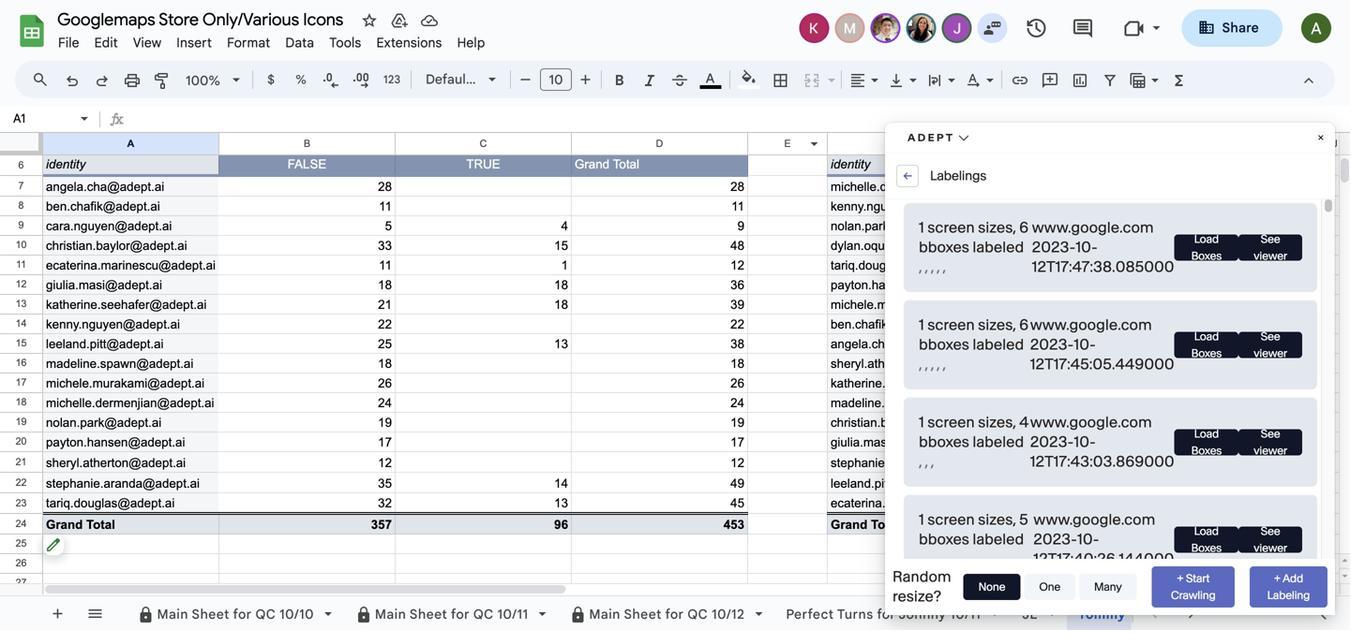 Task type: describe. For each thing, give the bounding box(es) containing it.
google maps element
[[0, 0, 1350, 631]]

google account: angela cha  
(angela.cha@adept.ai) image
[[1293, 13, 1323, 43]]

long
[[173, 421, 202, 437]]

send to phone
[[241, 356, 278, 384]]

united states
[[975, 619, 1031, 631]]

 atms
[[1025, 24, 1079, 45]]

add a label button
[[0, 561, 383, 598]]

states
[[1005, 619, 1031, 631]]

orange for ave
[[74, 240, 145, 266]]

5830 for ave,
[[68, 421, 97, 437]]

200 ft button
[[1243, 619, 1330, 631]]

to
[[268, 356, 278, 369]]

edit
[[136, 459, 158, 474]]

add for add a label
[[68, 571, 91, 587]]

 restaurants
[[410, 24, 503, 45]]

orange for ave,
[[100, 421, 142, 437]]

restaurants
[[430, 26, 503, 43]]

save
[[111, 356, 135, 369]]

add your business link
[[0, 523, 383, 561]]

ca
[[247, 421, 264, 437]]


[[410, 24, 427, 45]]

business
[[123, 534, 175, 549]]

add your business
[[68, 534, 175, 549]]

terms
[[1045, 619, 1071, 631]]

building
[[23, 268, 69, 283]]

suggest an edit on 5830 orange ave
[[68, 459, 279, 474]]

200 ft
[[1243, 619, 1267, 631]]

feedback
[[1188, 619, 1229, 631]]

add a missing place button
[[0, 486, 383, 523]]

suggest
[[68, 459, 115, 474]]


[[115, 323, 131, 343]]

united states button
[[975, 619, 1031, 631]]

a for missing
[[94, 496, 101, 512]]

add a missing place
[[68, 496, 185, 512]]

 button
[[15, 11, 68, 60]]

5830 for ave
[[23, 240, 70, 266]]

directions
[[30, 356, 80, 369]]

actions for 5830 orange ave region
[[0, 301, 383, 395]]

zoom in image
[[1311, 534, 1325, 548]]

90805
[[268, 421, 304, 437]]

add for add your business
[[68, 534, 91, 549]]

ave,
[[145, 421, 169, 437]]

your
[[94, 534, 119, 549]]


[[251, 323, 268, 343]]

 pharmacies
[[908, 24, 1000, 45]]


[[1025, 24, 1042, 45]]

nearby
[[174, 356, 209, 369]]

5830 orange ave building
[[23, 240, 184, 283]]

200
[[1243, 619, 1258, 631]]



Task type: locate. For each thing, give the bounding box(es) containing it.

[[46, 323, 63, 343]]

footer
[[859, 619, 1243, 631]]

send left 'product'
[[1130, 619, 1151, 631]]


[[908, 24, 925, 45]]

add inside button
[[68, 496, 91, 512]]

add a label
[[68, 571, 132, 587]]

privacy
[[1086, 619, 1116, 631]]

a left label
[[94, 571, 101, 587]]

2 vertical spatial orange
[[212, 459, 254, 474]]

collapse side panel image
[[383, 305, 404, 326]]

2 vertical spatial add
[[68, 571, 91, 587]]

product
[[1153, 619, 1186, 631]]

5830 orange ave main content
[[0, 0, 383, 631]]

none field inside 5830 orange ave, long beach, ca 90805 field
[[75, 22, 268, 44]]

send up phone
[[241, 356, 266, 369]]

1 vertical spatial orange
[[100, 421, 142, 437]]


[[183, 323, 200, 343]]

2 a from the top
[[94, 571, 101, 587]]

5830 up building
[[23, 240, 70, 266]]

send product feedback
[[1130, 619, 1229, 631]]

atms
[[1045, 26, 1079, 43]]

show your location image
[[1310, 503, 1327, 520]]

pharmacies
[[929, 26, 1000, 43]]

orange down beach,
[[212, 459, 254, 474]]

orange
[[74, 240, 145, 266], [100, 421, 142, 437], [212, 459, 254, 474]]

©2023
[[901, 619, 929, 631]]

5830 up "suggest"
[[68, 421, 97, 437]]

send
[[241, 356, 266, 369], [1130, 619, 1151, 631]]

 search field
[[15, 11, 368, 60]]

add left your
[[68, 534, 91, 549]]

1 vertical spatial send
[[1130, 619, 1151, 631]]

2 add from the top
[[68, 534, 91, 549]]

0 horizontal spatial ave
[[149, 240, 184, 266]]

add
[[68, 496, 91, 512], [68, 534, 91, 549], [68, 571, 91, 587]]

5830 orange ave, long beach, ca 90805 button
[[0, 411, 383, 448]]

0 vertical spatial add
[[68, 496, 91, 512]]

parking
[[838, 26, 884, 43]]

orange inside 5830 orange ave building
[[74, 240, 145, 266]]

a
[[94, 496, 101, 512], [94, 571, 101, 587]]

None field
[[75, 22, 268, 44]]

ave up 
[[149, 240, 184, 266]]

add inside button
[[68, 571, 91, 587]]

1 vertical spatial ave
[[257, 459, 279, 474]]

on
[[161, 459, 176, 474]]


[[30, 20, 53, 47]]

1 vertical spatial a
[[94, 571, 101, 587]]

2 vertical spatial 5830
[[179, 459, 209, 474]]

ave
[[149, 240, 184, 266], [257, 459, 279, 474]]

a for label
[[94, 571, 101, 587]]

add down "suggest"
[[68, 496, 91, 512]]


[[818, 24, 834, 45]]

place
[[154, 496, 185, 512]]

terms button
[[1045, 619, 1071, 631]]

send inside the send to phone
[[241, 356, 266, 369]]

ave inside button
[[257, 459, 279, 474]]

5830 orange ave, long beach, ca 90805
[[68, 421, 304, 437]]

layers
[[428, 592, 458, 604]]

an
[[119, 459, 133, 474]]

1 a from the top
[[94, 496, 101, 512]]

ave down ca
[[257, 459, 279, 474]]

zoom out image
[[1311, 561, 1325, 575]]

0 vertical spatial a
[[94, 496, 101, 512]]

orange up 
[[74, 240, 145, 266]]

map
[[859, 619, 878, 631]]

5830 right the on
[[179, 459, 209, 474]]

google
[[932, 619, 961, 631]]

1 add from the top
[[68, 496, 91, 512]]

0 vertical spatial send
[[241, 356, 266, 369]]

5830
[[23, 240, 70, 266], [68, 421, 97, 437], [179, 459, 209, 474]]

3 add from the top
[[68, 571, 91, 587]]

send for send product feedback
[[1130, 619, 1151, 631]]

footer containing map data ©2023 google
[[859, 619, 1243, 631]]

show street view coverage image
[[1304, 584, 1331, 612]]

a left the missing
[[94, 496, 101, 512]]

send inside button
[[1130, 619, 1151, 631]]

footer inside google maps element
[[859, 619, 1243, 631]]

beach,
[[205, 421, 244, 437]]

ft
[[1261, 619, 1267, 631]]

0 horizontal spatial send
[[241, 356, 266, 369]]

orange left ave, at left bottom
[[100, 421, 142, 437]]

map data ©2023 google
[[859, 619, 961, 631]]

a inside button
[[94, 496, 101, 512]]

5830 Orange Ave, Long Beach, CA 90805 field
[[15, 11, 368, 56]]

ave inside 5830 orange ave building
[[149, 240, 184, 266]]

send for send to phone
[[241, 356, 266, 369]]

send product feedback button
[[1130, 619, 1229, 631]]

missing
[[105, 496, 151, 512]]

data
[[880, 619, 899, 631]]


[[319, 323, 336, 343]]

add for add a missing place
[[68, 496, 91, 512]]

a inside button
[[94, 571, 101, 587]]

label
[[105, 571, 132, 587]]

0 vertical spatial 5830
[[23, 240, 70, 266]]

0 vertical spatial orange
[[74, 240, 145, 266]]

1 horizontal spatial send
[[1130, 619, 1151, 631]]

suggest an edit on 5830 orange ave button
[[0, 448, 383, 486]]

phone
[[244, 371, 275, 384]]

united
[[975, 619, 1002, 631]]

0 vertical spatial ave
[[149, 240, 184, 266]]

1 vertical spatial add
[[68, 534, 91, 549]]

1 horizontal spatial ave
[[257, 459, 279, 474]]

 parking
[[818, 24, 884, 45]]

5830 inside 5830 orange ave building
[[23, 240, 70, 266]]

privacy button
[[1086, 619, 1116, 631]]

 button
[[294, 310, 362, 370]]

1 vertical spatial 5830
[[68, 421, 97, 437]]

add left label
[[68, 571, 91, 587]]



Task type: vqa. For each thing, say whether or not it's contained in the screenshot.
CGG6+G5 SAN ANTONIO, TEXAS
no



